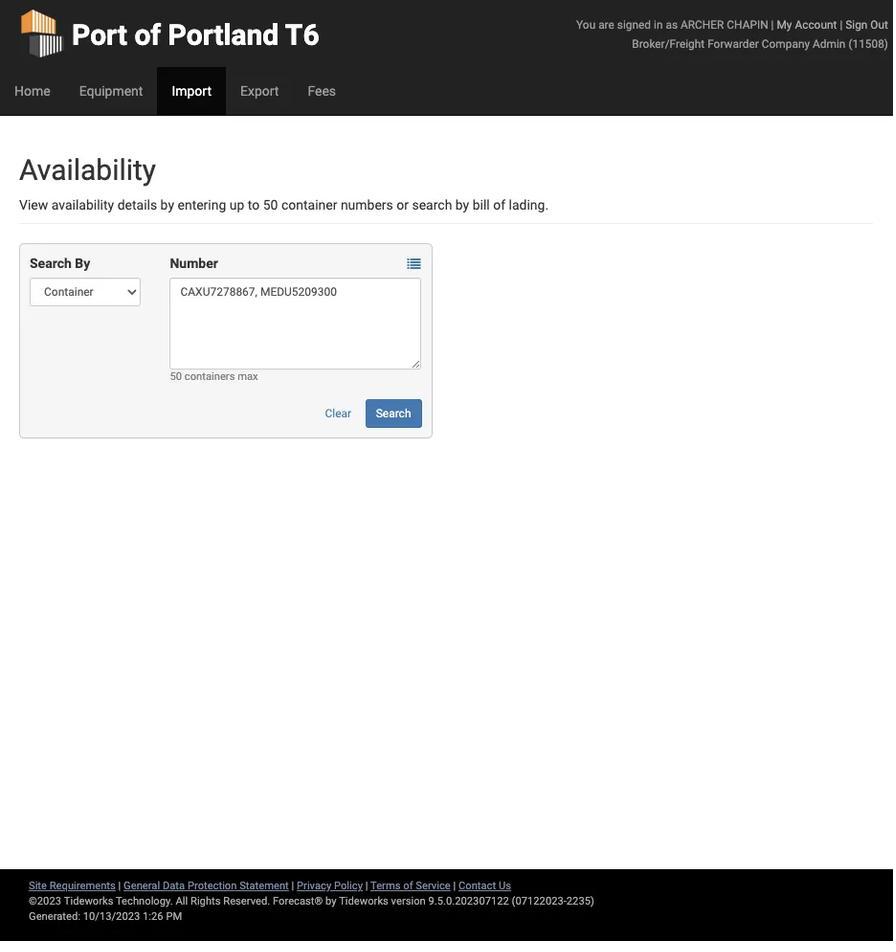 Task type: describe. For each thing, give the bounding box(es) containing it.
statement
[[240, 880, 289, 892]]

| left my
[[771, 18, 774, 32]]

2 horizontal spatial by
[[456, 197, 469, 213]]

to
[[248, 197, 260, 213]]

0 horizontal spatial by
[[160, 197, 174, 213]]

as
[[666, 18, 678, 32]]

search button
[[365, 399, 422, 428]]

requirements
[[50, 880, 116, 892]]

home
[[14, 83, 50, 99]]

us
[[499, 880, 511, 892]]

equipment button
[[65, 67, 157, 115]]

9.5.0.202307122
[[428, 895, 509, 908]]

©2023 tideworks
[[29, 895, 113, 908]]

my
[[777, 18, 792, 32]]

import
[[172, 83, 212, 99]]

home button
[[0, 67, 65, 115]]

Number text field
[[170, 278, 422, 370]]

search by
[[30, 256, 90, 271]]

export
[[240, 83, 279, 99]]

broker/freight
[[632, 37, 705, 51]]

contact us link
[[459, 880, 511, 892]]

numbers
[[341, 197, 393, 213]]

service
[[416, 880, 451, 892]]

export button
[[226, 67, 293, 115]]

you are signed in as archer chapin | my account | sign out broker/freight forwarder company admin (11508)
[[576, 18, 888, 51]]

2235)
[[567, 895, 594, 908]]

show list image
[[407, 258, 421, 271]]

container
[[281, 197, 337, 213]]

protection
[[188, 880, 237, 892]]

1:26
[[143, 910, 163, 923]]

site requirements | general data protection statement | privacy policy | terms of service | contact us ©2023 tideworks technology. all rights reserved. forecast® by tideworks version 9.5.0.202307122 (07122023-2235) generated: 10/13/2023 1:26 pm
[[29, 880, 594, 923]]

general
[[124, 880, 160, 892]]

view
[[19, 197, 48, 213]]

availability
[[19, 153, 156, 187]]

version
[[391, 895, 426, 908]]

are
[[598, 18, 614, 32]]

0 horizontal spatial 50
[[170, 371, 182, 383]]

entering
[[178, 197, 226, 213]]

| up tideworks
[[365, 880, 368, 892]]

import button
[[157, 67, 226, 115]]

clear button
[[315, 399, 362, 428]]

site requirements link
[[29, 880, 116, 892]]

search for search
[[376, 407, 411, 420]]

portland
[[168, 18, 279, 52]]

1 vertical spatial of
[[493, 197, 506, 213]]

sign
[[846, 18, 868, 32]]

number
[[170, 256, 218, 271]]

10/13/2023
[[83, 910, 140, 923]]

max
[[238, 371, 258, 383]]

privacy policy link
[[297, 880, 363, 892]]

general data protection statement link
[[124, 880, 289, 892]]

| up 9.5.0.202307122
[[453, 880, 456, 892]]

admin
[[813, 37, 846, 51]]

terms of service link
[[371, 880, 451, 892]]

terms
[[371, 880, 401, 892]]

by inside site requirements | general data protection statement | privacy policy | terms of service | contact us ©2023 tideworks technology. all rights reserved. forecast® by tideworks version 9.5.0.202307122 (07122023-2235) generated: 10/13/2023 1:26 pm
[[326, 895, 337, 908]]

0 horizontal spatial of
[[134, 18, 161, 52]]

port of portland t6
[[72, 18, 319, 52]]

equipment
[[79, 83, 143, 99]]



Task type: vqa. For each thing, say whether or not it's contained in the screenshot.
entering
yes



Task type: locate. For each thing, give the bounding box(es) containing it.
(11508)
[[849, 37, 888, 51]]

details
[[117, 197, 157, 213]]

by down privacy policy link in the left bottom of the page
[[326, 895, 337, 908]]

50
[[263, 197, 278, 213], [170, 371, 182, 383]]

contact
[[459, 880, 496, 892]]

availability
[[51, 197, 114, 213]]

policy
[[334, 880, 363, 892]]

you
[[576, 18, 596, 32]]

search inside search button
[[376, 407, 411, 420]]

rights
[[191, 895, 221, 908]]

by
[[160, 197, 174, 213], [456, 197, 469, 213], [326, 895, 337, 908]]

(07122023-
[[512, 895, 567, 908]]

search
[[412, 197, 452, 213]]

company
[[762, 37, 810, 51]]

my account link
[[777, 18, 837, 32]]

search for search by
[[30, 256, 72, 271]]

50 left containers
[[170, 371, 182, 383]]

lading.
[[509, 197, 549, 213]]

by right details
[[160, 197, 174, 213]]

fees button
[[293, 67, 350, 115]]

2 vertical spatial of
[[403, 880, 413, 892]]

containers
[[185, 371, 235, 383]]

by
[[75, 256, 90, 271]]

of inside site requirements | general data protection statement | privacy policy | terms of service | contact us ©2023 tideworks technology. all rights reserved. forecast® by tideworks version 9.5.0.202307122 (07122023-2235) generated: 10/13/2023 1:26 pm
[[403, 880, 413, 892]]

1 horizontal spatial of
[[403, 880, 413, 892]]

0 vertical spatial search
[[30, 256, 72, 271]]

sign out link
[[846, 18, 888, 32]]

| left the sign
[[840, 18, 843, 32]]

of right the "port"
[[134, 18, 161, 52]]

forecast®
[[273, 895, 323, 908]]

forwarder
[[708, 37, 759, 51]]

| up forecast®
[[292, 880, 294, 892]]

1 horizontal spatial 50
[[263, 197, 278, 213]]

reserved.
[[223, 895, 270, 908]]

0 vertical spatial 50
[[263, 197, 278, 213]]

archer
[[681, 18, 724, 32]]

0 horizontal spatial search
[[30, 256, 72, 271]]

2 horizontal spatial of
[[493, 197, 506, 213]]

port
[[72, 18, 127, 52]]

search left 'by' on the top
[[30, 256, 72, 271]]

privacy
[[297, 880, 331, 892]]

or
[[397, 197, 409, 213]]

1 vertical spatial search
[[376, 407, 411, 420]]

out
[[871, 18, 888, 32]]

t6
[[285, 18, 319, 52]]

|
[[771, 18, 774, 32], [840, 18, 843, 32], [118, 880, 121, 892], [292, 880, 294, 892], [365, 880, 368, 892], [453, 880, 456, 892]]

data
[[163, 880, 185, 892]]

clear
[[325, 407, 352, 420]]

search
[[30, 256, 72, 271], [376, 407, 411, 420]]

technology.
[[116, 895, 173, 908]]

1 vertical spatial 50
[[170, 371, 182, 383]]

of
[[134, 18, 161, 52], [493, 197, 506, 213], [403, 880, 413, 892]]

search right the clear
[[376, 407, 411, 420]]

pm
[[166, 910, 182, 923]]

in
[[654, 18, 663, 32]]

signed
[[617, 18, 651, 32]]

generated:
[[29, 910, 80, 923]]

by left the bill
[[456, 197, 469, 213]]

of up version
[[403, 880, 413, 892]]

1 horizontal spatial by
[[326, 895, 337, 908]]

chapin
[[727, 18, 768, 32]]

view availability details by entering up to 50 container numbers or search by bill of lading.
[[19, 197, 549, 213]]

site
[[29, 880, 47, 892]]

fees
[[308, 83, 336, 99]]

tideworks
[[339, 895, 389, 908]]

| left general
[[118, 880, 121, 892]]

1 horizontal spatial search
[[376, 407, 411, 420]]

50 containers max
[[170, 371, 258, 383]]

up
[[230, 197, 244, 213]]

50 right the to
[[263, 197, 278, 213]]

all
[[176, 895, 188, 908]]

bill
[[473, 197, 490, 213]]

of right the bill
[[493, 197, 506, 213]]

0 vertical spatial of
[[134, 18, 161, 52]]

account
[[795, 18, 837, 32]]

port of portland t6 link
[[19, 0, 319, 67]]



